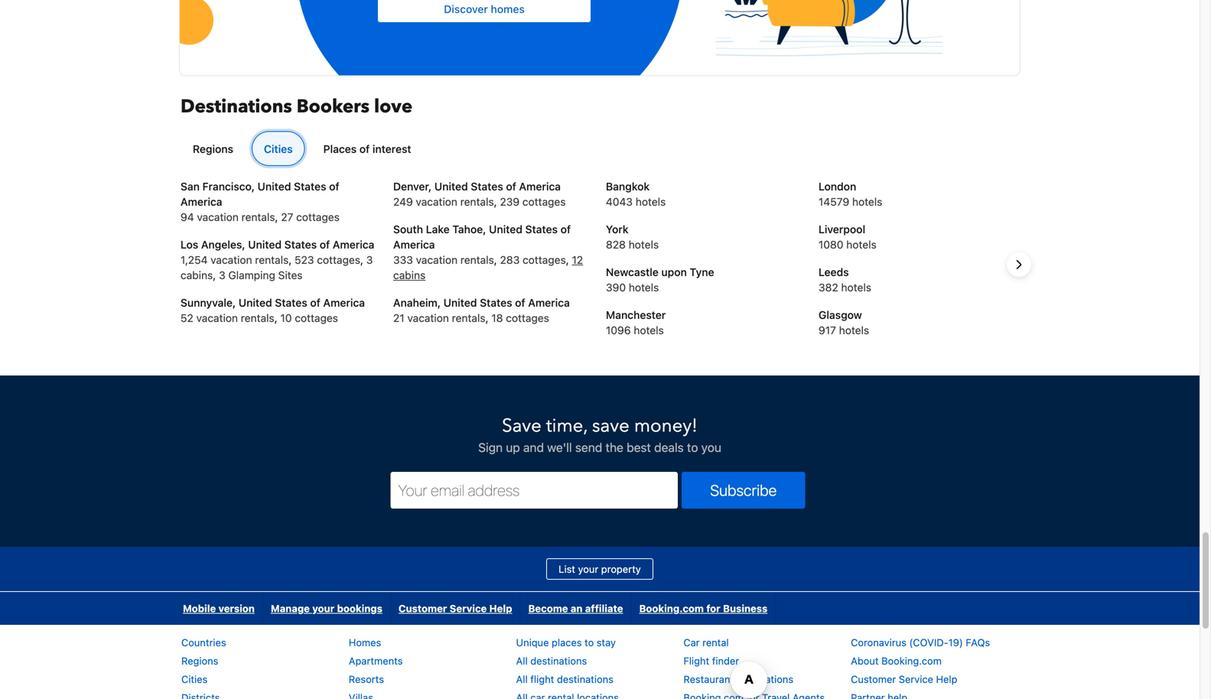Task type: locate. For each thing, give the bounding box(es) containing it.
to left you
[[687, 440, 698, 455]]

deals
[[655, 440, 684, 455]]

cottages inside the denver, united states of america 249 vacation rentals , 239 cottages
[[523, 195, 566, 208]]

save
[[592, 414, 630, 439]]

52 vacation rentals link
[[181, 312, 275, 324]]

america inside sunnyvale, united states of america 52 vacation rentals , 10 cottages
[[323, 297, 365, 309]]

cottages
[[523, 195, 566, 208], [296, 211, 340, 223], [317, 254, 360, 266], [523, 254, 566, 266], [295, 312, 338, 324], [506, 312, 550, 324]]

los angeles, united states of america
[[181, 238, 375, 251]]

regions up francisco,
[[193, 143, 233, 155]]

united up 21 vacation rentals link
[[444, 297, 477, 309]]

1 horizontal spatial booking.com
[[882, 656, 942, 667]]

249
[[393, 195, 413, 208]]

of down places at the top of page
[[329, 180, 340, 193]]

manage your bookings
[[271, 603, 383, 615]]

12 cabins link
[[393, 254, 583, 282]]

states down 239 cottages link
[[526, 223, 558, 236]]

save time, save money! sign up and we'll send the best deals to you
[[478, 414, 722, 455]]

0 horizontal spatial to
[[585, 637, 594, 649]]

2 cabins from the left
[[393, 269, 426, 282]]

regions down the countries link
[[181, 656, 218, 667]]

of inside sunnyvale, united states of america 52 vacation rentals , 10 cottages
[[310, 297, 321, 309]]

12
[[572, 254, 583, 266]]

hotels inside 'glasgow 917 hotels'
[[839, 324, 870, 337]]

states inside sunnyvale, united states of america 52 vacation rentals , 10 cottages
[[275, 297, 308, 309]]

0 horizontal spatial booking.com
[[640, 603, 704, 615]]

cottages inside anaheim, united states of america 21 vacation rentals , 18 cottages
[[506, 312, 550, 324]]

1 horizontal spatial customer
[[851, 674, 897, 685]]

your right list
[[578, 564, 599, 575]]

3 down 1,254 vacation rentals link
[[219, 269, 226, 282]]

1 horizontal spatial customer service help link
[[851, 674, 958, 685]]

0 vertical spatial customer service help link
[[391, 592, 520, 625]]

hotels inside london 14579 hotels
[[853, 195, 883, 208]]

, inside anaheim, united states of america 21 vacation rentals , 18 cottages
[[486, 312, 489, 324]]

denver,
[[393, 180, 432, 193]]

rentals down anaheim, united states of america link
[[452, 312, 486, 324]]

booking.com up car at the bottom of page
[[640, 603, 704, 615]]

reservations
[[737, 674, 794, 685]]

0 vertical spatial regions
[[193, 143, 233, 155]]

vacation inside anaheim, united states of america 21 vacation rentals , 18 cottages
[[408, 312, 449, 324]]

an
[[571, 603, 583, 615]]

london
[[819, 180, 857, 193]]

283
[[500, 254, 520, 266]]

1080
[[819, 238, 844, 251]]

america inside the denver, united states of america 249 vacation rentals , 239 cottages
[[519, 180, 561, 193]]

booking.com for business link
[[632, 592, 776, 625]]

states up 18
[[480, 297, 513, 309]]

rentals inside san francisco, united states of america 94 vacation rentals , 27 cottages
[[242, 211, 275, 223]]

cities inside countries regions cities
[[181, 674, 208, 685]]

of down 239 cottages link
[[561, 223, 571, 236]]

hotels for bangkok
[[636, 195, 666, 208]]

1 vertical spatial booking.com
[[882, 656, 942, 667]]

0 vertical spatial all
[[516, 656, 528, 667]]

all left flight in the bottom of the page
[[516, 674, 528, 685]]

hotels for manchester
[[634, 324, 664, 337]]

affiliate
[[585, 603, 623, 615]]

0 horizontal spatial help
[[490, 603, 512, 615]]

leeds
[[819, 266, 849, 279]]

828
[[606, 238, 626, 251]]

rentals down sunnyvale, united states of america link
[[241, 312, 275, 324]]

, inside the denver, united states of america 249 vacation rentals , 239 cottages
[[494, 195, 497, 208]]

1 horizontal spatial to
[[687, 440, 698, 455]]

unique
[[516, 637, 549, 649]]

hotels down bangkok
[[636, 195, 666, 208]]

hotels down newcastle
[[629, 281, 659, 294]]

service
[[450, 603, 487, 615], [899, 674, 934, 685]]

san francisco, united states of america link
[[181, 180, 340, 208]]

booking.com
[[640, 603, 704, 615], [882, 656, 942, 667]]

tab list containing regions
[[175, 131, 1020, 167]]

1 vertical spatial customer
[[851, 674, 897, 685]]

1 vertical spatial regions
[[181, 656, 218, 667]]

help left "become"
[[490, 603, 512, 615]]

time,
[[546, 414, 588, 439]]

your
[[578, 564, 599, 575], [312, 603, 335, 615]]

0 vertical spatial to
[[687, 440, 698, 455]]

sites
[[278, 269, 303, 282]]

1 vertical spatial your
[[312, 603, 335, 615]]

bookings
[[337, 603, 383, 615]]

1 horizontal spatial help
[[937, 674, 958, 685]]

united up the 27
[[258, 180, 291, 193]]

, left "239"
[[494, 195, 497, 208]]

unique places to stay all destinations all flight destinations
[[516, 637, 616, 685]]

3
[[366, 254, 373, 266], [219, 269, 226, 282]]

of
[[360, 143, 370, 155], [329, 180, 340, 193], [506, 180, 517, 193], [561, 223, 571, 236], [320, 238, 330, 251], [310, 297, 321, 309], [515, 297, 526, 309]]

hotels right 14579
[[853, 195, 883, 208]]

cities down regions link
[[181, 674, 208, 685]]

york 828 hotels
[[606, 223, 659, 251]]

0 horizontal spatial cities
[[181, 674, 208, 685]]

hotels inside york 828 hotels
[[629, 238, 659, 251]]

vacation down 'anaheim,'
[[408, 312, 449, 324]]

1,254 vacation rentals link
[[181, 254, 289, 266]]

, inside sunnyvale, united states of america 52 vacation rentals , 10 cottages
[[275, 312, 278, 324]]

0 vertical spatial customer
[[399, 603, 447, 615]]

newcastle
[[606, 266, 659, 279]]

vacation down 'sunnyvale,' in the left top of the page
[[196, 312, 238, 324]]

destinations
[[181, 94, 292, 119]]

states inside the denver, united states of america 249 vacation rentals , 239 cottages
[[471, 180, 503, 193]]

1 vertical spatial customer service help link
[[851, 674, 958, 685]]

to left stay
[[585, 637, 594, 649]]

bangkok 4043 hotels
[[606, 180, 666, 208]]

america down 'south'
[[393, 238, 435, 251]]

0 horizontal spatial customer service help link
[[391, 592, 520, 625]]

, left 10 on the top left
[[275, 312, 278, 324]]

0 vertical spatial 3
[[366, 254, 373, 266]]

1 vertical spatial to
[[585, 637, 594, 649]]

hotels inside leeds 382 hotels
[[842, 281, 872, 294]]

los
[[181, 238, 198, 251]]

flight
[[531, 674, 554, 685]]

your inside navigation
[[312, 603, 335, 615]]

1 all from the top
[[516, 656, 528, 667]]

manage
[[271, 603, 310, 615]]

cabins inside the 3 cabins
[[181, 269, 213, 282]]

united up 249 vacation rentals link
[[435, 180, 468, 193]]

car rental link
[[684, 637, 729, 649]]

of up "239"
[[506, 180, 517, 193]]

1 horizontal spatial cabins
[[393, 269, 426, 282]]

america up 18 cottages link
[[528, 297, 570, 309]]

navigation
[[175, 592, 776, 625]]

states up 27 cottages link
[[294, 180, 326, 193]]

1 cabins from the left
[[181, 269, 213, 282]]

region
[[168, 179, 1032, 350]]

united inside 'south lake tahoe, united states of america'
[[489, 223, 523, 236]]

destinations bookers love
[[181, 94, 413, 119]]

hotels inside manchester 1096 hotels
[[634, 324, 664, 337]]

tahoe,
[[453, 223, 486, 236]]

cities down destinations bookers love at the left of the page
[[264, 143, 293, 155]]

anaheim, united states of america 21 vacation rentals , 18 cottages
[[393, 297, 570, 324]]

of inside san francisco, united states of america 94 vacation rentals , 27 cottages
[[329, 180, 340, 193]]

denver, united states of america link
[[393, 180, 561, 193]]

3 left 333
[[366, 254, 373, 266]]

rentals down the denver, united states of america link
[[461, 195, 494, 208]]

sunnyvale, united states of america 52 vacation rentals , 10 cottages
[[181, 297, 365, 324]]

places of interest
[[323, 143, 411, 155]]

0 horizontal spatial cabins
[[181, 269, 213, 282]]

cabins down 333
[[393, 269, 426, 282]]

service inside navigation
[[450, 603, 487, 615]]

(covid-
[[910, 637, 949, 649]]

customer service help link
[[391, 592, 520, 625], [851, 674, 958, 685]]

navigation containing mobile version
[[175, 592, 776, 625]]

hotels for leeds
[[842, 281, 872, 294]]

your for manage
[[312, 603, 335, 615]]

0 vertical spatial cities
[[264, 143, 293, 155]]

1 vertical spatial service
[[899, 674, 934, 685]]

booking.com inside 'coronavirus (covid-19) faqs about booking.com customer service help'
[[882, 656, 942, 667]]

vacation up angeles,
[[197, 211, 239, 223]]

cabins for 12 cabins
[[393, 269, 426, 282]]

glasgow 917 hotels
[[819, 309, 870, 337]]

anaheim, united states of america link
[[393, 297, 570, 309]]

hotels inside liverpool 1080 hotels
[[847, 238, 877, 251]]

27
[[281, 211, 293, 223]]

coronavirus (covid-19) faqs about booking.com customer service help
[[851, 637, 991, 685]]

customer down the about
[[851, 674, 897, 685]]

of inside places of interest button
[[360, 143, 370, 155]]

help
[[490, 603, 512, 615], [937, 674, 958, 685]]

rentals inside the denver, united states of america 249 vacation rentals , 239 cottages
[[461, 195, 494, 208]]

vacation inside the denver, united states of america 249 vacation rentals , 239 cottages
[[416, 195, 458, 208]]

vacation up lake
[[416, 195, 458, 208]]

1 horizontal spatial your
[[578, 564, 599, 575]]

cottages right 10 on the top left
[[295, 312, 338, 324]]

become an affiliate
[[529, 603, 623, 615]]

states
[[294, 180, 326, 193], [471, 180, 503, 193], [526, 223, 558, 236], [285, 238, 317, 251], [275, 297, 308, 309], [480, 297, 513, 309]]

hotels for liverpool
[[847, 238, 877, 251]]

1 vertical spatial 3
[[219, 269, 226, 282]]

hotels inside bangkok 4043 hotels
[[636, 195, 666, 208]]

cabins inside 12 cabins
[[393, 269, 426, 282]]

of up 18 cottages link
[[515, 297, 526, 309]]

0 vertical spatial help
[[490, 603, 512, 615]]

regions inside button
[[193, 143, 233, 155]]

tab list
[[175, 131, 1020, 167]]

1 horizontal spatial cities
[[264, 143, 293, 155]]

, left the 27
[[275, 211, 278, 223]]

denver, united states of america 249 vacation rentals , 239 cottages
[[393, 180, 566, 208]]

tyne
[[690, 266, 715, 279]]

states inside san francisco, united states of america 94 vacation rentals , 27 cottages
[[294, 180, 326, 193]]

0 vertical spatial destinations
[[531, 656, 587, 667]]

service inside 'coronavirus (covid-19) faqs about booking.com customer service help'
[[899, 674, 934, 685]]

customer right bookings
[[399, 603, 447, 615]]

10
[[281, 312, 292, 324]]

america inside 'south lake tahoe, united states of america'
[[393, 238, 435, 251]]

3 glamping sites link
[[219, 269, 303, 282]]

customer inside 'coronavirus (covid-19) faqs about booking.com customer service help'
[[851, 674, 897, 685]]

united up 1,254 vacation rentals , 523 cottages ,
[[248, 238, 282, 251]]

, down 1,254 vacation rentals link
[[213, 269, 216, 282]]

0 vertical spatial your
[[578, 564, 599, 575]]

for
[[707, 603, 721, 615]]

1 horizontal spatial service
[[899, 674, 934, 685]]

region containing san francisco, united states of america
[[168, 179, 1032, 350]]

cities inside button
[[264, 143, 293, 155]]

united down "239"
[[489, 223, 523, 236]]

cottages right the 27
[[296, 211, 340, 223]]

destinations down all destinations link
[[557, 674, 614, 685]]

united inside the denver, united states of america 249 vacation rentals , 239 cottages
[[435, 180, 468, 193]]

0 horizontal spatial customer
[[399, 603, 447, 615]]

send
[[576, 440, 603, 455]]

cottages right "239"
[[523, 195, 566, 208]]

we'll
[[547, 440, 572, 455]]

hotels down liverpool
[[847, 238, 877, 251]]

1 vertical spatial help
[[937, 674, 958, 685]]

523
[[295, 254, 314, 266]]

0 horizontal spatial your
[[312, 603, 335, 615]]

cabins
[[181, 269, 213, 282], [393, 269, 426, 282]]

1 vertical spatial cities
[[181, 674, 208, 685]]

27 cottages link
[[281, 211, 340, 223]]

destinations
[[531, 656, 587, 667], [557, 674, 614, 685]]

hotels right 828
[[629, 238, 659, 251]]

america up 10 cottages link
[[323, 297, 365, 309]]

cabins down 1,254
[[181, 269, 213, 282]]

homes apartments resorts
[[349, 637, 403, 685]]

cottages right 18
[[506, 312, 550, 324]]

help inside 'coronavirus (covid-19) faqs about booking.com customer service help'
[[937, 674, 958, 685]]

america down san
[[181, 195, 222, 208]]

hotels down manchester on the right
[[634, 324, 664, 337]]

about
[[851, 656, 879, 667]]

0 vertical spatial service
[[450, 603, 487, 615]]

states up "239"
[[471, 180, 503, 193]]

states up "523"
[[285, 238, 317, 251]]

, left 18
[[486, 312, 489, 324]]

1 vertical spatial destinations
[[557, 674, 614, 685]]

1 vertical spatial all
[[516, 674, 528, 685]]

all down "unique"
[[516, 656, 528, 667]]

booking.com down coronavirus (covid-19) faqs link
[[882, 656, 942, 667]]

cottages right "523"
[[317, 254, 360, 266]]

america up 239 cottages link
[[519, 180, 561, 193]]

customer
[[399, 603, 447, 615], [851, 674, 897, 685]]

navigation inside save time, save money! footer
[[175, 592, 776, 625]]

1,254 vacation rentals , 523 cottages ,
[[181, 254, 366, 266]]

1 horizontal spatial 3
[[366, 254, 373, 266]]

hotels down glasgow
[[839, 324, 870, 337]]

rentals down san francisco, united states of america link
[[242, 211, 275, 223]]

hotels down leeds
[[842, 281, 872, 294]]

south lake tahoe, united states of america
[[393, 223, 571, 251]]

states up 10 on the top left
[[275, 297, 308, 309]]

of right places at the top of page
[[360, 143, 370, 155]]

your right the manage
[[312, 603, 335, 615]]

help down 19)
[[937, 674, 958, 685]]

destinations up all flight destinations link
[[531, 656, 587, 667]]

united down , 3 glamping sites
[[239, 297, 272, 309]]

0 horizontal spatial service
[[450, 603, 487, 615]]

of inside anaheim, united states of america 21 vacation rentals , 18 cottages
[[515, 297, 526, 309]]

of up 10 cottages link
[[310, 297, 321, 309]]



Task type: describe. For each thing, give the bounding box(es) containing it.
angeles,
[[201, 238, 245, 251]]

333 vacation rentals , 283 cottages ,
[[393, 254, 572, 266]]

3 cabins link
[[181, 254, 373, 282]]

united inside sunnyvale, united states of america 52 vacation rentals , 10 cottages
[[239, 297, 272, 309]]

united inside san francisco, united states of america 94 vacation rentals , 27 cottages
[[258, 180, 291, 193]]

glamping
[[228, 269, 275, 282]]

3 cabins
[[181, 254, 373, 282]]

america up 523 cottages link
[[333, 238, 375, 251]]

hotels for glasgow
[[839, 324, 870, 337]]

next content image
[[1010, 256, 1029, 274]]

up
[[506, 440, 520, 455]]

stay
[[597, 637, 616, 649]]

vacation inside sunnyvale, united states of america 52 vacation rentals , 10 cottages
[[196, 312, 238, 324]]

vacation inside san francisco, united states of america 94 vacation rentals , 27 cottages
[[197, 211, 239, 223]]

countries link
[[181, 637, 226, 649]]

14579
[[819, 195, 850, 208]]

hotels for london
[[853, 195, 883, 208]]

about booking.com link
[[851, 656, 942, 667]]

america inside san francisco, united states of america 94 vacation rentals , 27 cottages
[[181, 195, 222, 208]]

to inside save time, save money! sign up and we'll send the best deals to you
[[687, 440, 698, 455]]

cities button
[[252, 131, 305, 166]]

0 horizontal spatial 3
[[219, 269, 226, 282]]

, 3 glamping sites
[[213, 269, 303, 282]]

rentals down south lake tahoe, united states of america link
[[461, 254, 494, 266]]

cabins for 3 cabins
[[181, 269, 213, 282]]

apartments link
[[349, 656, 403, 667]]

, left 283
[[494, 254, 497, 266]]

19)
[[949, 637, 964, 649]]

, left "523"
[[289, 254, 292, 266]]

car rental flight finder restaurant reservations
[[684, 637, 794, 685]]

2 all from the top
[[516, 674, 528, 685]]

0 vertical spatial booking.com
[[640, 603, 704, 615]]

states inside anaheim, united states of america 21 vacation rentals , 18 cottages
[[480, 297, 513, 309]]

leeds 382 hotels
[[819, 266, 872, 294]]

regions inside countries regions cities
[[181, 656, 218, 667]]

regions link
[[181, 656, 218, 667]]

the
[[606, 440, 624, 455]]

list your property
[[559, 564, 641, 575]]

places
[[323, 143, 357, 155]]

london 14579 hotels
[[819, 180, 883, 208]]

mobile
[[183, 603, 216, 615]]

vacation down angeles,
[[211, 254, 252, 266]]

12 cabins
[[393, 254, 583, 282]]

rentals inside sunnyvale, united states of america 52 vacation rentals , 10 cottages
[[241, 312, 275, 324]]

america inside anaheim, united states of america 21 vacation rentals , 18 cottages
[[528, 297, 570, 309]]

newcastle upon tyne 390 hotels
[[606, 266, 715, 294]]

places of interest button
[[311, 131, 424, 166]]

become
[[529, 603, 568, 615]]

hotels for york
[[629, 238, 659, 251]]

you
[[702, 440, 722, 455]]

to inside unique places to stay all destinations all flight destinations
[[585, 637, 594, 649]]

coronavirus (covid-19) faqs link
[[851, 637, 991, 649]]

of inside 'south lake tahoe, united states of america'
[[561, 223, 571, 236]]

all flight destinations link
[[516, 674, 614, 685]]

apartments
[[349, 656, 403, 667]]

, left 12
[[566, 254, 569, 266]]

rentals down los angeles, united states of america link
[[255, 254, 289, 266]]

customer service help link for about booking.com
[[851, 674, 958, 685]]

discover
[[444, 3, 488, 15]]

san francisco, united states of america 94 vacation rentals , 27 cottages
[[181, 180, 340, 223]]

glasgow
[[819, 309, 862, 321]]

los angeles, united states of america link
[[181, 238, 375, 251]]

lake
[[426, 223, 450, 236]]

3 inside the 3 cabins
[[366, 254, 373, 266]]

list
[[559, 564, 576, 575]]

san
[[181, 180, 200, 193]]

cottages inside sunnyvale, united states of america 52 vacation rentals , 10 cottages
[[295, 312, 338, 324]]

york
[[606, 223, 629, 236]]

flight
[[684, 656, 710, 667]]

mobile version
[[183, 603, 255, 615]]

52
[[181, 312, 194, 324]]

business
[[723, 603, 768, 615]]

21 vacation rentals link
[[393, 312, 486, 324]]

restaurant reservations link
[[684, 674, 794, 685]]

manchester 1096 hotels
[[606, 309, 666, 337]]

vacation down lake
[[416, 254, 458, 266]]

239
[[500, 195, 520, 208]]

become an affiliate link
[[521, 592, 631, 625]]

subscribe button
[[682, 472, 806, 509]]

customer service help link for manage your bookings
[[391, 592, 520, 625]]

francisco,
[[203, 180, 255, 193]]

and
[[524, 440, 544, 455]]

homes
[[349, 637, 381, 649]]

manchester
[[606, 309, 666, 321]]

hotels inside newcastle upon tyne 390 hotels
[[629, 281, 659, 294]]

unique places to stay link
[[516, 637, 616, 649]]

save
[[502, 414, 542, 439]]

flight finder link
[[684, 656, 740, 667]]

Your email address email field
[[391, 472, 678, 509]]

bookers
[[297, 94, 370, 119]]

all destinations link
[[516, 656, 587, 667]]

states inside 'south lake tahoe, united states of america'
[[526, 223, 558, 236]]

cottages left 12
[[523, 254, 566, 266]]

places
[[552, 637, 582, 649]]

liverpool 1080 hotels
[[819, 223, 877, 251]]

interest
[[373, 143, 411, 155]]

liverpool
[[819, 223, 866, 236]]

cities link
[[181, 674, 208, 685]]

regions button
[[181, 131, 246, 166]]

cottages inside san francisco, united states of america 94 vacation rentals , 27 cottages
[[296, 211, 340, 223]]

917
[[819, 324, 837, 337]]

390
[[606, 281, 626, 294]]

subscribe
[[711, 481, 777, 499]]

version
[[219, 603, 255, 615]]

love
[[374, 94, 413, 119]]

4043
[[606, 195, 633, 208]]

94 vacation rentals link
[[181, 211, 275, 223]]

, left 333
[[360, 254, 364, 266]]

manage your bookings link
[[263, 592, 390, 625]]

united inside anaheim, united states of america 21 vacation rentals , 18 cottages
[[444, 297, 477, 309]]

of up 523 cottages link
[[320, 238, 330, 251]]

rentals inside anaheim, united states of america 21 vacation rentals , 18 cottages
[[452, 312, 486, 324]]

bangkok
[[606, 180, 650, 193]]

333
[[393, 254, 413, 266]]

your for list
[[578, 564, 599, 575]]

333 vacation rentals link
[[393, 254, 494, 266]]

283 cottages link
[[500, 254, 566, 266]]

save time, save money! footer
[[0, 375, 1200, 700]]

18 cottages link
[[492, 312, 550, 324]]

of inside the denver, united states of america 249 vacation rentals , 239 cottages
[[506, 180, 517, 193]]

1096
[[606, 324, 631, 337]]

help inside customer service help "link"
[[490, 603, 512, 615]]

, inside san francisco, united states of america 94 vacation rentals , 27 cottages
[[275, 211, 278, 223]]

anaheim,
[[393, 297, 441, 309]]



Task type: vqa. For each thing, say whether or not it's contained in the screenshot.


